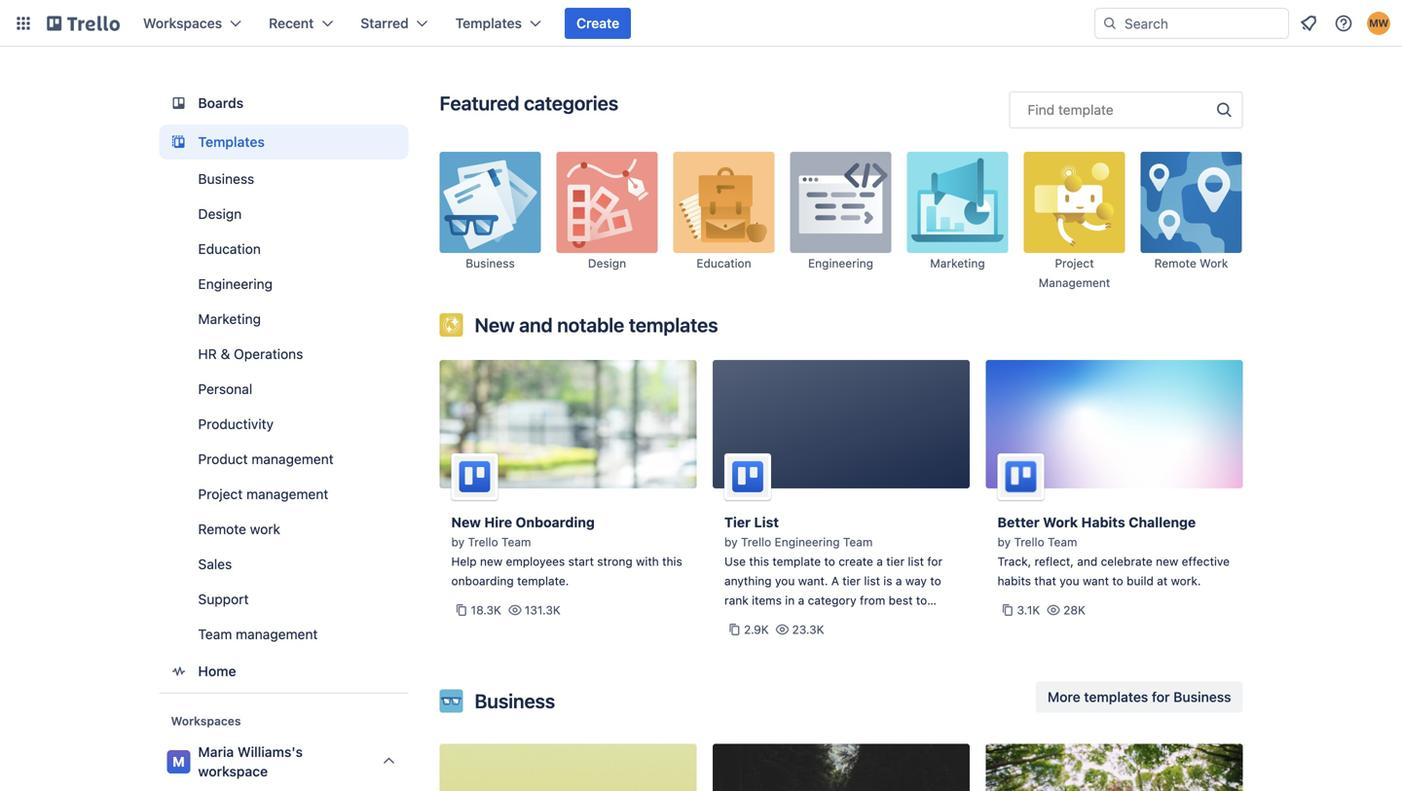 Task type: vqa. For each thing, say whether or not it's contained in the screenshot.


Task type: locate. For each thing, give the bounding box(es) containing it.
0 horizontal spatial template
[[773, 555, 821, 569]]

remote work
[[1155, 257, 1229, 270], [198, 522, 280, 538]]

team management link
[[159, 619, 409, 651]]

2 by from the left
[[725, 536, 738, 549]]

2 trello team image from the left
[[998, 454, 1045, 501]]

0 vertical spatial templates
[[629, 314, 718, 337]]

and up want
[[1077, 555, 1098, 569]]

design link for education link for the rightmost "business" link
[[557, 152, 658, 292]]

1 horizontal spatial template
[[1059, 102, 1114, 118]]

0 horizontal spatial project
[[198, 487, 243, 503]]

0 vertical spatial tier
[[887, 555, 905, 569]]

list left 'is' in the right of the page
[[864, 575, 880, 588]]

a right create
[[877, 555, 883, 569]]

engineering link
[[790, 152, 892, 292], [159, 269, 409, 300]]

m
[[173, 754, 185, 770]]

0 horizontal spatial by
[[451, 536, 465, 549]]

2 trello from the left
[[741, 536, 772, 549]]

0 vertical spatial design
[[198, 206, 242, 222]]

2 this from the left
[[749, 555, 769, 569]]

project management down "product management"
[[198, 487, 329, 503]]

management down project management icon at the right of page
[[1039, 276, 1111, 290]]

marketing
[[930, 257, 985, 270], [198, 311, 261, 327]]

new inside new hire onboarding by trello team help new employees start strong with this onboarding template.
[[451, 515, 481, 531]]

1 vertical spatial a
[[896, 575, 902, 588]]

more templates for business button
[[1036, 682, 1243, 713]]

1 vertical spatial design
[[588, 257, 626, 270]]

team down support
[[198, 627, 232, 643]]

0 vertical spatial project management link
[[1024, 152, 1125, 292]]

want.
[[798, 575, 828, 588]]

1 horizontal spatial by
[[725, 536, 738, 549]]

a right the in
[[798, 594, 805, 608]]

with
[[636, 555, 659, 569]]

0 horizontal spatial engineering link
[[159, 269, 409, 300]]

new left 'notable'
[[475, 314, 515, 337]]

you
[[775, 575, 795, 588], [1060, 575, 1080, 588]]

remote down remote work icon at right top
[[1155, 257, 1197, 270]]

new
[[480, 555, 503, 569], [1156, 555, 1179, 569]]

workspace
[[198, 764, 268, 780]]

operations
[[234, 346, 303, 362]]

0 horizontal spatial business link
[[159, 164, 409, 195]]

3 trello from the left
[[1014, 536, 1045, 549]]

could
[[788, 614, 819, 627]]

1 vertical spatial remote work
[[198, 522, 280, 538]]

0 horizontal spatial this
[[662, 555, 683, 569]]

0 horizontal spatial work
[[250, 522, 280, 538]]

1 horizontal spatial a
[[877, 555, 883, 569]]

templates inside "more templates for business" button
[[1084, 690, 1149, 706]]

remote up sales
[[198, 522, 246, 538]]

better
[[998, 515, 1040, 531]]

1 horizontal spatial marketing
[[930, 257, 985, 270]]

1 vertical spatial templates
[[1084, 690, 1149, 706]]

1 horizontal spatial new
[[1156, 555, 1179, 569]]

this up anything
[[749, 555, 769, 569]]

design
[[198, 206, 242, 222], [588, 257, 626, 270]]

design link for education link for the leftmost "business" link
[[159, 199, 409, 230]]

management down product management link at the left
[[246, 487, 329, 503]]

find
[[1028, 102, 1055, 118]]

2 vertical spatial engineering
[[775, 536, 840, 549]]

trello
[[468, 536, 498, 549], [741, 536, 772, 549], [1014, 536, 1045, 549]]

1 horizontal spatial for
[[1152, 690, 1170, 706]]

more
[[1048, 690, 1081, 706]]

maria williams's workspace
[[198, 745, 303, 780]]

0 horizontal spatial remote work link
[[159, 514, 409, 545]]

1 vertical spatial business icon image
[[440, 690, 463, 713]]

product management link
[[159, 444, 409, 475]]

design link
[[557, 152, 658, 292], [159, 199, 409, 230]]

template up want.
[[773, 555, 821, 569]]

design down the design icon
[[588, 257, 626, 270]]

0 vertical spatial list
[[908, 555, 924, 569]]

engineering down engineering icon
[[808, 257, 874, 270]]

1 vertical spatial for
[[1152, 690, 1170, 706]]

2 horizontal spatial a
[[896, 575, 902, 588]]

1 horizontal spatial marketing link
[[907, 152, 1009, 292]]

1 vertical spatial and
[[1077, 555, 1098, 569]]

remote work down remote work icon at right top
[[1155, 257, 1229, 270]]

workspaces up board 'image'
[[143, 15, 222, 31]]

1 horizontal spatial trello team image
[[998, 454, 1045, 501]]

remote work icon image
[[1141, 152, 1242, 253]]

you up the in
[[775, 575, 795, 588]]

starred button
[[349, 8, 440, 39]]

0 horizontal spatial you
[[775, 575, 795, 588]]

1 vertical spatial project management
[[198, 487, 329, 503]]

1 trello team image from the left
[[451, 454, 498, 501]]

by up "track,"
[[998, 536, 1011, 549]]

new up onboarding at the left bottom
[[480, 555, 503, 569]]

0 vertical spatial templates
[[456, 15, 522, 31]]

education link for the leftmost "business" link
[[159, 234, 409, 265]]

anything
[[725, 575, 772, 588]]

templates
[[456, 15, 522, 31], [198, 134, 265, 150]]

by inside new hire onboarding by trello team help new employees start strong with this onboarding template.
[[451, 536, 465, 549]]

a
[[877, 555, 883, 569], [896, 575, 902, 588], [798, 594, 805, 608]]

template
[[1059, 102, 1114, 118], [773, 555, 821, 569]]

work down remote work icon at right top
[[1200, 257, 1229, 270]]

workspaces inside dropdown button
[[143, 15, 222, 31]]

team inside tier list by trello engineering team use this template to create a tier list for anything you want. a tier list is a way to rank items in a category from best to worst. this could be: best nba players, goat'd pasta dishes, and tastiest fast food joints.
[[843, 536, 873, 549]]

remote
[[1155, 257, 1197, 270], [198, 522, 246, 538]]

trello down better
[[1014, 536, 1045, 549]]

and left 'notable'
[[519, 314, 553, 337]]

engineering inside tier list by trello engineering team use this template to create a tier list for anything you want. a tier list is a way to rank items in a category from best to worst. this could be: best nba players, goat'd pasta dishes, and tastiest fast food joints.
[[775, 536, 840, 549]]

1 horizontal spatial project management link
[[1024, 152, 1125, 292]]

this
[[762, 614, 785, 627]]

1 vertical spatial project
[[198, 487, 243, 503]]

templates
[[629, 314, 718, 337], [1084, 690, 1149, 706]]

1 horizontal spatial design link
[[557, 152, 658, 292]]

templates inside "link"
[[198, 134, 265, 150]]

remote work up sales
[[198, 522, 280, 538]]

work
[[1200, 257, 1229, 270], [250, 522, 280, 538]]

by up use
[[725, 536, 738, 549]]

1 vertical spatial workspaces
[[171, 715, 241, 729]]

0 vertical spatial marketing
[[930, 257, 985, 270]]

education link
[[674, 152, 775, 292], [159, 234, 409, 265]]

and
[[519, 314, 553, 337], [1077, 555, 1098, 569], [846, 633, 866, 647]]

this
[[662, 555, 683, 569], [749, 555, 769, 569]]

2 new from the left
[[1156, 555, 1179, 569]]

0 horizontal spatial and
[[519, 314, 553, 337]]

0 horizontal spatial remote
[[198, 522, 246, 538]]

1 vertical spatial marketing
[[198, 311, 261, 327]]

management for product management link at the left
[[252, 451, 334, 468]]

marketing up & on the top of page
[[198, 311, 261, 327]]

0 vertical spatial new
[[475, 314, 515, 337]]

for right more
[[1152, 690, 1170, 706]]

management down productivity link
[[252, 451, 334, 468]]

templates right 'notable'
[[629, 314, 718, 337]]

list up way
[[908, 555, 924, 569]]

2 horizontal spatial trello
[[1014, 536, 1045, 549]]

1 horizontal spatial and
[[846, 633, 866, 647]]

0 horizontal spatial design link
[[159, 199, 409, 230]]

notable
[[557, 314, 625, 337]]

home image
[[167, 660, 190, 684]]

0 horizontal spatial trello
[[468, 536, 498, 549]]

by inside tier list by trello engineering team use this template to create a tier list for anything you want. a tier list is a way to rank items in a category from best to worst. this could be: best nba players, goat'd pasta dishes, and tastiest fast food joints.
[[725, 536, 738, 549]]

trello team image up the hire
[[451, 454, 498, 501]]

1 horizontal spatial remote work
[[1155, 257, 1229, 270]]

1 horizontal spatial trello
[[741, 536, 772, 549]]

best right be:
[[843, 614, 867, 627]]

sales link
[[159, 549, 409, 581]]

1 you from the left
[[775, 575, 795, 588]]

business link
[[440, 152, 541, 292], [159, 164, 409, 195]]

0 horizontal spatial project management link
[[159, 479, 409, 510]]

reflect,
[[1035, 555, 1074, 569]]

new and notable templates
[[475, 314, 718, 337]]

be:
[[822, 614, 839, 627]]

engineering link for education link for the leftmost "business" link
[[159, 269, 409, 300]]

project management icon image
[[1024, 152, 1125, 253]]

1 vertical spatial tier
[[843, 575, 861, 588]]

engineering up & on the top of page
[[198, 276, 273, 292]]

items
[[752, 594, 782, 608]]

1 vertical spatial template
[[773, 555, 821, 569]]

education icon image
[[674, 152, 775, 253]]

0 horizontal spatial templates
[[198, 134, 265, 150]]

project
[[1055, 257, 1094, 270], [198, 487, 243, 503]]

worst.
[[725, 614, 759, 627]]

1 by from the left
[[451, 536, 465, 549]]

templates right more
[[1084, 690, 1149, 706]]

trello team image
[[451, 454, 498, 501], [998, 454, 1045, 501]]

1 vertical spatial list
[[864, 575, 880, 588]]

tier
[[887, 555, 905, 569], [843, 575, 861, 588]]

habits
[[998, 575, 1032, 588]]

18.3k
[[471, 604, 502, 618]]

by
[[451, 536, 465, 549], [725, 536, 738, 549], [998, 536, 1011, 549]]

0 vertical spatial for
[[928, 555, 943, 569]]

2 you from the left
[[1060, 575, 1080, 588]]

0 vertical spatial and
[[519, 314, 553, 337]]

celebrate
[[1101, 555, 1153, 569]]

team
[[502, 536, 531, 549], [843, 536, 873, 549], [1048, 536, 1078, 549], [198, 627, 232, 643]]

1 horizontal spatial list
[[908, 555, 924, 569]]

1 horizontal spatial project management
[[1039, 257, 1111, 290]]

0 horizontal spatial design
[[198, 206, 242, 222]]

0 horizontal spatial trello team image
[[451, 454, 498, 501]]

0 horizontal spatial for
[[928, 555, 943, 569]]

team inside better work habits challenge by trello team track, reflect, and celebrate new effective habits that you want to build at work.
[[1048, 536, 1078, 549]]

0 vertical spatial business icon image
[[440, 152, 541, 253]]

from
[[860, 594, 886, 608]]

management down support 'link' on the bottom of the page
[[236, 627, 318, 643]]

1 horizontal spatial tier
[[887, 555, 905, 569]]

home
[[198, 664, 236, 680]]

0 vertical spatial marketing link
[[907, 152, 1009, 292]]

0 horizontal spatial project management
[[198, 487, 329, 503]]

team up create
[[843, 536, 873, 549]]

a right 'is' in the right of the page
[[896, 575, 902, 588]]

new for new and notable templates
[[475, 314, 515, 337]]

by inside better work habits challenge by trello team track, reflect, and celebrate new effective habits that you want to build at work.
[[998, 536, 1011, 549]]

you right that
[[1060, 575, 1080, 588]]

0 horizontal spatial marketing link
[[159, 304, 409, 335]]

you inside better work habits challenge by trello team track, reflect, and celebrate new effective habits that you want to build at work.
[[1060, 575, 1080, 588]]

management for team management link
[[236, 627, 318, 643]]

trello down 'list'
[[741, 536, 772, 549]]

board image
[[167, 92, 190, 115]]

tier up 'is' in the right of the page
[[887, 555, 905, 569]]

is
[[884, 575, 893, 588]]

0 horizontal spatial a
[[798, 594, 805, 608]]

1 horizontal spatial engineering link
[[790, 152, 892, 292]]

dishes,
[[803, 633, 842, 647]]

team down work
[[1048, 536, 1078, 549]]

trello down the hire
[[468, 536, 498, 549]]

0 vertical spatial remote work
[[1155, 257, 1229, 270]]

a
[[832, 575, 839, 588]]

0 horizontal spatial new
[[480, 555, 503, 569]]

0 vertical spatial work
[[1200, 257, 1229, 270]]

1 horizontal spatial templates
[[1084, 690, 1149, 706]]

list
[[908, 555, 924, 569], [864, 575, 880, 588]]

1 horizontal spatial business link
[[440, 152, 541, 292]]

2 vertical spatial a
[[798, 594, 805, 608]]

new for new hire onboarding by trello team help new employees start strong with this onboarding template.
[[451, 515, 481, 531]]

to down celebrate
[[1113, 575, 1124, 588]]

in
[[785, 594, 795, 608]]

1 vertical spatial remote work link
[[159, 514, 409, 545]]

3 by from the left
[[998, 536, 1011, 549]]

2 vertical spatial and
[[846, 633, 866, 647]]

this right with
[[662, 555, 683, 569]]

workspaces up maria
[[171, 715, 241, 729]]

workspaces
[[143, 15, 222, 31], [171, 715, 241, 729]]

work
[[1043, 515, 1078, 531]]

project down product
[[198, 487, 243, 503]]

you inside tier list by trello engineering team use this template to create a tier list for anything you want. a tier list is a way to rank items in a category from best to worst. this could be: best nba players, goat'd pasta dishes, and tastiest fast food joints.
[[775, 575, 795, 588]]

trello team image up better
[[998, 454, 1045, 501]]

1 this from the left
[[662, 555, 683, 569]]

design down templates "link"
[[198, 206, 242, 222]]

new left the hire
[[451, 515, 481, 531]]

0 vertical spatial a
[[877, 555, 883, 569]]

business icon image
[[440, 152, 541, 253], [440, 690, 463, 713]]

open information menu image
[[1334, 14, 1354, 33]]

product management
[[198, 451, 334, 468]]

and right dishes,
[[846, 633, 866, 647]]

hr & operations
[[198, 346, 303, 362]]

template board image
[[167, 131, 190, 154]]

tier list by trello engineering team use this template to create a tier list for anything you want. a tier list is a way to rank items in a category from best to worst. this could be: best nba players, goat'd pasta dishes, and tastiest fast food joints.
[[725, 515, 943, 666]]

0 vertical spatial project
[[1055, 257, 1094, 270]]

1 horizontal spatial education link
[[674, 152, 775, 292]]

1 vertical spatial marketing link
[[159, 304, 409, 335]]

engineering up want.
[[775, 536, 840, 549]]

new up at
[[1156, 555, 1179, 569]]

template inside tier list by trello engineering team use this template to create a tier list for anything you want. a tier list is a way to rank items in a category from best to worst. this could be: best nba players, goat'd pasta dishes, and tastiest fast food joints.
[[773, 555, 821, 569]]

for up players,
[[928, 555, 943, 569]]

1 vertical spatial remote
[[198, 522, 246, 538]]

players,
[[898, 614, 941, 627]]

1 vertical spatial templates
[[198, 134, 265, 150]]

templates down boards
[[198, 134, 265, 150]]

best
[[889, 594, 913, 608], [843, 614, 867, 627]]

2 horizontal spatial and
[[1077, 555, 1098, 569]]

remote work link
[[1141, 152, 1242, 292], [159, 514, 409, 545]]

management for bottom project management link
[[246, 487, 329, 503]]

effective
[[1182, 555, 1230, 569]]

1 new from the left
[[480, 555, 503, 569]]

1 trello from the left
[[468, 536, 498, 549]]

new
[[475, 314, 515, 337], [451, 515, 481, 531]]

project management down project management icon at the right of page
[[1039, 257, 1111, 290]]

0 horizontal spatial education link
[[159, 234, 409, 265]]

1 vertical spatial new
[[451, 515, 481, 531]]

1 horizontal spatial remote work link
[[1141, 152, 1242, 292]]

1 horizontal spatial templates
[[456, 15, 522, 31]]

team down the hire
[[502, 536, 531, 549]]

templates up featured
[[456, 15, 522, 31]]

joints.
[[753, 653, 786, 666]]

tier right a
[[843, 575, 861, 588]]

work up sales link
[[250, 522, 280, 538]]

by up help
[[451, 536, 465, 549]]

project down project management icon at the right of page
[[1055, 257, 1094, 270]]

best down 'is' in the right of the page
[[889, 594, 913, 608]]

education
[[198, 241, 261, 257], [697, 257, 752, 270]]

food
[[725, 653, 750, 666]]

onboarding
[[516, 515, 595, 531]]

marketing link
[[907, 152, 1009, 292], [159, 304, 409, 335]]

template right find
[[1059, 102, 1114, 118]]

0 vertical spatial template
[[1059, 102, 1114, 118]]

categories
[[524, 92, 619, 114]]

project management
[[1039, 257, 1111, 290], [198, 487, 329, 503]]

marketing down marketing icon
[[930, 257, 985, 270]]



Task type: describe. For each thing, give the bounding box(es) containing it.
23.3k
[[792, 623, 825, 637]]

trello inside tier list by trello engineering team use this template to create a tier list for anything you want. a tier list is a way to rank items in a category from best to worst. this could be: best nba players, goat'd pasta dishes, and tastiest fast food joints.
[[741, 536, 772, 549]]

templates button
[[444, 8, 553, 39]]

back to home image
[[47, 8, 120, 39]]

featured
[[440, 92, 520, 114]]

primary element
[[0, 0, 1403, 47]]

to right way
[[930, 575, 942, 588]]

0 horizontal spatial tier
[[843, 575, 861, 588]]

category
[[808, 594, 857, 608]]

team inside new hire onboarding by trello team help new employees start strong with this onboarding template.
[[502, 536, 531, 549]]

product
[[198, 451, 248, 468]]

1 vertical spatial project management link
[[159, 479, 409, 510]]

0 vertical spatial engineering
[[808, 257, 874, 270]]

use
[[725, 555, 746, 569]]

to up players,
[[916, 594, 927, 608]]

hr
[[198, 346, 217, 362]]

support link
[[159, 584, 409, 616]]

more templates for business
[[1048, 690, 1232, 706]]

template.
[[517, 575, 569, 588]]

templates inside dropdown button
[[456, 15, 522, 31]]

this inside new hire onboarding by trello team help new employees start strong with this onboarding template.
[[662, 555, 683, 569]]

marketing link for education link for the rightmost "business" link engineering link
[[907, 152, 1009, 292]]

tastiest
[[869, 633, 910, 647]]

better work habits challenge by trello team track, reflect, and celebrate new effective habits that you want to build at work.
[[998, 515, 1230, 588]]

0 vertical spatial remote work link
[[1141, 152, 1242, 292]]

0 horizontal spatial templates
[[629, 314, 718, 337]]

maria williams (mariawilliams94) image
[[1368, 12, 1391, 35]]

1 horizontal spatial project
[[1055, 257, 1094, 270]]

template inside field
[[1059, 102, 1114, 118]]

hire
[[484, 515, 512, 531]]

1 business icon image from the top
[[440, 152, 541, 253]]

education link for the rightmost "business" link
[[674, 152, 775, 292]]

create
[[839, 555, 874, 569]]

goat'd
[[725, 633, 766, 647]]

find template
[[1028, 102, 1114, 118]]

strong
[[597, 555, 633, 569]]

new inside better work habits challenge by trello team track, reflect, and celebrate new effective habits that you want to build at work.
[[1156, 555, 1179, 569]]

team management
[[198, 627, 318, 643]]

track,
[[998, 555, 1032, 569]]

to up a
[[824, 555, 836, 569]]

1 horizontal spatial design
[[588, 257, 626, 270]]

and inside better work habits challenge by trello team track, reflect, and celebrate new effective habits that you want to build at work.
[[1077, 555, 1098, 569]]

recent button
[[257, 8, 345, 39]]

tier
[[725, 515, 751, 531]]

1 vertical spatial work
[[250, 522, 280, 538]]

engineering icon image
[[790, 152, 892, 253]]

trello inside new hire onboarding by trello team help new employees start strong with this onboarding template.
[[468, 536, 498, 549]]

support
[[198, 592, 249, 608]]

hr & operations link
[[159, 339, 409, 370]]

create button
[[565, 8, 631, 39]]

2.9k
[[744, 623, 769, 637]]

Search field
[[1118, 9, 1289, 38]]

0 vertical spatial project management
[[1039, 257, 1111, 290]]

and inside tier list by trello engineering team use this template to create a tier list for anything you want. a tier list is a way to rank items in a category from best to worst. this could be: best nba players, goat'd pasta dishes, and tastiest fast food joints.
[[846, 633, 866, 647]]

search image
[[1103, 16, 1118, 31]]

habits
[[1082, 515, 1126, 531]]

0 notifications image
[[1297, 12, 1321, 35]]

challenge
[[1129, 515, 1196, 531]]

personal link
[[159, 374, 409, 405]]

1 horizontal spatial work
[[1200, 257, 1229, 270]]

work.
[[1171, 575, 1201, 588]]

trello team image for better
[[998, 454, 1045, 501]]

personal
[[198, 381, 252, 397]]

28k
[[1064, 604, 1086, 618]]

productivity link
[[159, 409, 409, 440]]

start
[[569, 555, 594, 569]]

0 horizontal spatial list
[[864, 575, 880, 588]]

for inside button
[[1152, 690, 1170, 706]]

&
[[221, 346, 230, 362]]

1 horizontal spatial remote
[[1155, 257, 1197, 270]]

productivity
[[198, 416, 274, 432]]

1 vertical spatial best
[[843, 614, 867, 627]]

that
[[1035, 575, 1057, 588]]

trello engineering team image
[[725, 454, 771, 501]]

boards
[[198, 95, 244, 111]]

1 horizontal spatial education
[[697, 257, 752, 270]]

new hire onboarding by trello team help new employees start strong with this onboarding template.
[[451, 515, 683, 588]]

trello inside better work habits challenge by trello team track, reflect, and celebrate new effective habits that you want to build at work.
[[1014, 536, 1045, 549]]

1 vertical spatial engineering
[[198, 276, 273, 292]]

home link
[[159, 655, 409, 690]]

templates link
[[159, 125, 409, 160]]

marketing link for education link for the leftmost "business" link's engineering link
[[159, 304, 409, 335]]

sales
[[198, 557, 232, 573]]

starred
[[361, 15, 409, 31]]

business inside "more templates for business" button
[[1174, 690, 1232, 706]]

featured categories
[[440, 92, 619, 114]]

help
[[451, 555, 477, 569]]

3.1k
[[1017, 604, 1041, 618]]

new inside new hire onboarding by trello team help new employees start strong with this onboarding template.
[[480, 555, 503, 569]]

way
[[906, 575, 927, 588]]

0 horizontal spatial marketing
[[198, 311, 261, 327]]

design icon image
[[557, 152, 658, 253]]

to inside better work habits challenge by trello team track, reflect, and celebrate new effective habits that you want to build at work.
[[1113, 575, 1124, 588]]

maria
[[198, 745, 234, 761]]

131.3k
[[525, 604, 561, 618]]

for inside tier list by trello engineering team use this template to create a tier list for anything you want. a tier list is a way to rank items in a category from best to worst. this could be: best nba players, goat'd pasta dishes, and tastiest fast food joints.
[[928, 555, 943, 569]]

workspaces button
[[131, 8, 253, 39]]

boards link
[[159, 86, 409, 121]]

onboarding
[[451, 575, 514, 588]]

2 business icon image from the top
[[440, 690, 463, 713]]

engineering link for education link for the rightmost "business" link
[[790, 152, 892, 292]]

build
[[1127, 575, 1154, 588]]

create
[[577, 15, 620, 31]]

0 horizontal spatial education
[[198, 241, 261, 257]]

nba
[[870, 614, 894, 627]]

want
[[1083, 575, 1109, 588]]

williams's
[[238, 745, 303, 761]]

employees
[[506, 555, 565, 569]]

at
[[1157, 575, 1168, 588]]

Find template field
[[1010, 92, 1243, 129]]

list
[[754, 515, 779, 531]]

trello team image for new
[[451, 454, 498, 501]]

fast
[[914, 633, 934, 647]]

marketing icon image
[[907, 152, 1009, 253]]

rank
[[725, 594, 749, 608]]

recent
[[269, 15, 314, 31]]

0 vertical spatial best
[[889, 594, 913, 608]]

pasta
[[770, 633, 800, 647]]

this inside tier list by trello engineering team use this template to create a tier list for anything you want. a tier list is a way to rank items in a category from best to worst. this could be: best nba players, goat'd pasta dishes, and tastiest fast food joints.
[[749, 555, 769, 569]]



